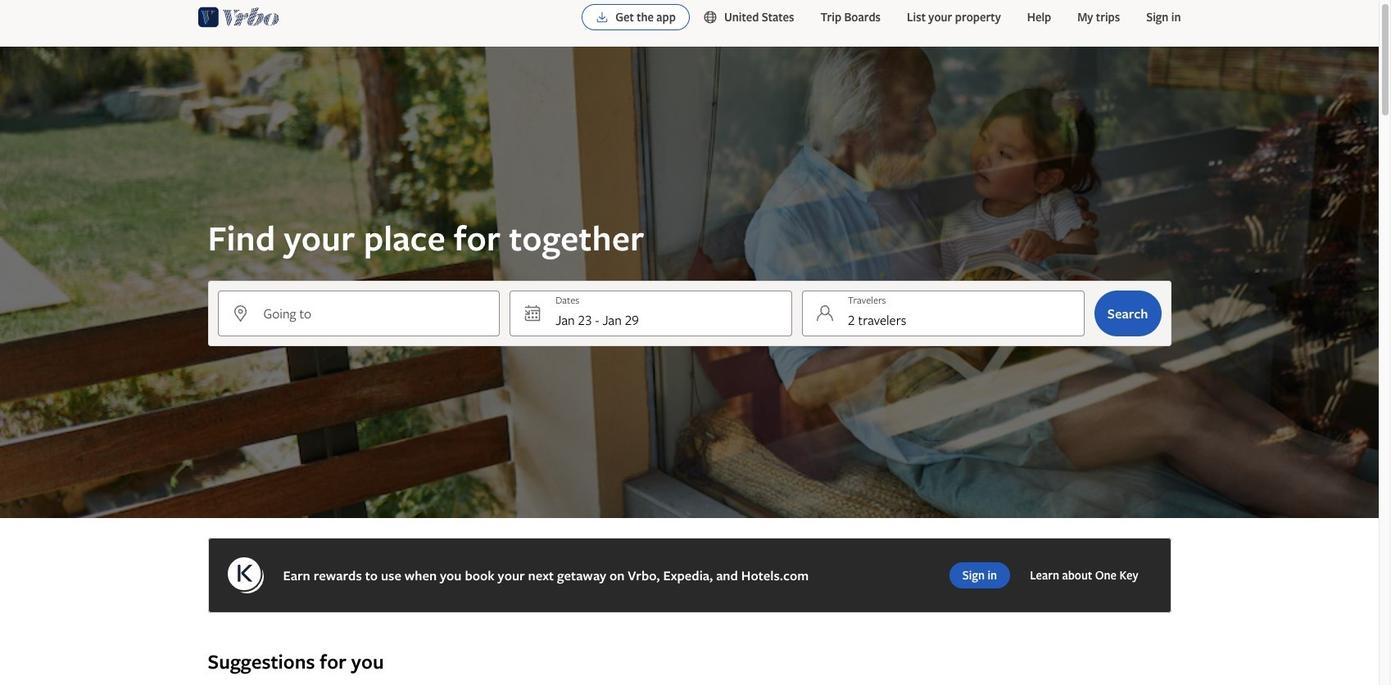 Task type: locate. For each thing, give the bounding box(es) containing it.
wizard region
[[0, 47, 1379, 519]]

vrbo logo image
[[198, 4, 279, 30]]

download the app button image
[[596, 11, 609, 24]]

small image
[[703, 10, 724, 25]]

main content
[[0, 47, 1379, 686]]



Task type: vqa. For each thing, say whether or not it's contained in the screenshot.
vrbo logo
yes



Task type: describe. For each thing, give the bounding box(es) containing it.
recently viewed region
[[198, 623, 1181, 650]]



